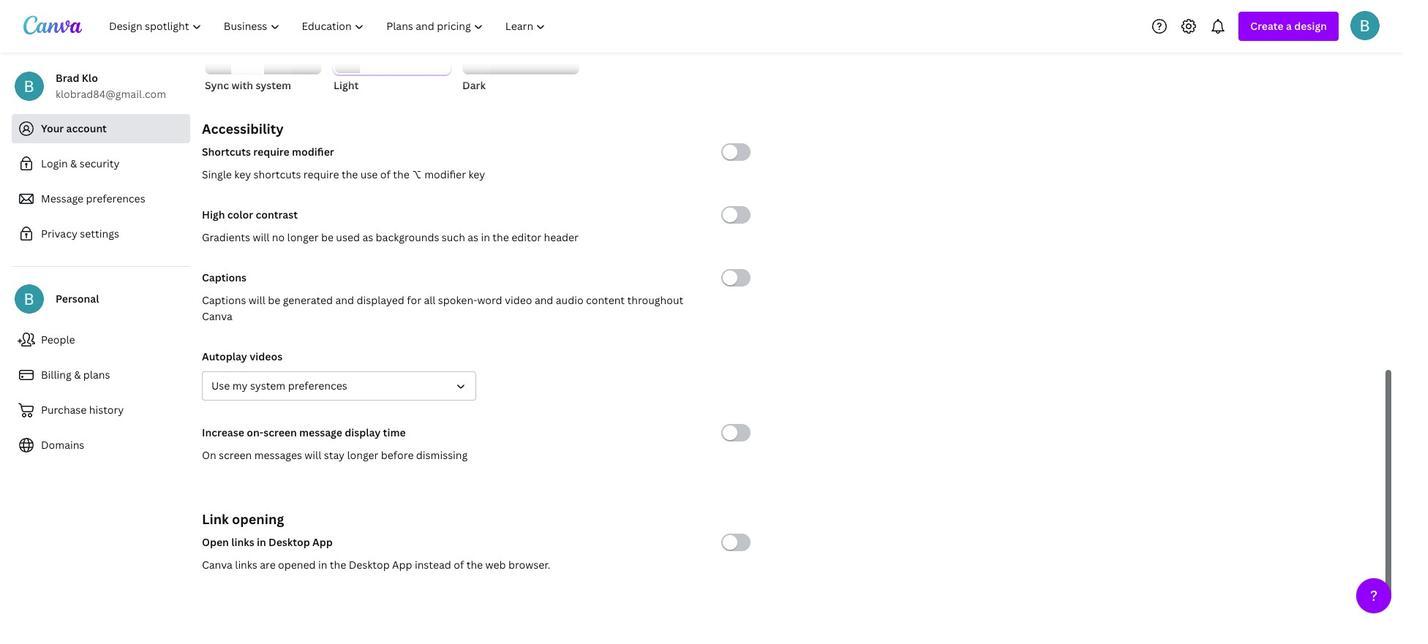Task type: locate. For each thing, give the bounding box(es) containing it.
browser.
[[508, 558, 550, 572]]

1 horizontal spatial require
[[304, 168, 339, 181]]

messages
[[254, 448, 302, 462]]

on screen messages will stay longer before dismissing
[[202, 448, 468, 462]]

domains
[[41, 438, 84, 452]]

be inside the captions will be generated and displayed for all spoken-word video and audio content throughout canva
[[268, 293, 280, 307]]

Dark button
[[462, 9, 579, 94]]

canva links are opened in the desktop app instead of the web browser.
[[202, 558, 550, 572]]

longer
[[287, 230, 319, 244], [347, 448, 379, 462]]

preferences inside "use my system preferences" button
[[288, 379, 347, 393]]

message preferences link
[[12, 184, 190, 214]]

0 horizontal spatial and
[[335, 293, 354, 307]]

preferences
[[86, 192, 145, 206], [288, 379, 347, 393]]

and
[[335, 293, 354, 307], [535, 293, 553, 307]]

0 vertical spatial in
[[481, 230, 490, 244]]

1 vertical spatial preferences
[[288, 379, 347, 393]]

1 vertical spatial modifier
[[424, 168, 466, 181]]

links left the are
[[235, 558, 257, 572]]

require up the shortcuts
[[253, 145, 290, 159]]

as right such
[[468, 230, 479, 244]]

1 as from the left
[[362, 230, 373, 244]]

1 vertical spatial captions
[[202, 293, 246, 307]]

2 horizontal spatial in
[[481, 230, 490, 244]]

display
[[345, 426, 381, 440]]

app up opened
[[312, 536, 333, 549]]

2 vertical spatial will
[[305, 448, 321, 462]]

editor
[[512, 230, 541, 244]]

0 vertical spatial require
[[253, 145, 290, 159]]

word
[[477, 293, 502, 307]]

1 vertical spatial longer
[[347, 448, 379, 462]]

links down link opening
[[231, 536, 254, 549]]

0 vertical spatial will
[[253, 230, 270, 244]]

1 vertical spatial canva
[[202, 558, 233, 572]]

require
[[253, 145, 290, 159], [304, 168, 339, 181]]

contrast
[[256, 208, 298, 222]]

captions for captions will be generated and displayed for all spoken-word video and audio content throughout canva
[[202, 293, 246, 307]]

preferences inside message preferences link
[[86, 192, 145, 206]]

2 as from the left
[[468, 230, 479, 244]]

as right used
[[362, 230, 373, 244]]

captions inside the captions will be generated and displayed for all spoken-word video and audio content throughout canva
[[202, 293, 246, 307]]

& left plans on the left of the page
[[74, 368, 81, 382]]

key right the ⌥
[[469, 168, 485, 181]]

1 horizontal spatial app
[[392, 558, 412, 572]]

of right use
[[380, 168, 391, 181]]

content
[[586, 293, 625, 307]]

will left 'no' in the top of the page
[[253, 230, 270, 244]]

0 vertical spatial modifier
[[292, 145, 334, 159]]

0 vertical spatial longer
[[287, 230, 319, 244]]

2 canva from the top
[[202, 558, 233, 572]]

login
[[41, 157, 68, 170]]

plans
[[83, 368, 110, 382]]

system inside button
[[250, 379, 285, 393]]

0 vertical spatial canva
[[202, 309, 233, 323]]

people
[[41, 333, 75, 347]]

desktop
[[269, 536, 310, 549], [349, 558, 390, 572]]

account
[[66, 121, 107, 135]]

autoplay videos
[[202, 350, 283, 364]]

1 vertical spatial system
[[250, 379, 285, 393]]

screen down increase
[[219, 448, 252, 462]]

1 vertical spatial be
[[268, 293, 280, 307]]

modifier right the ⌥
[[424, 168, 466, 181]]

app left instead
[[392, 558, 412, 572]]

0 vertical spatial be
[[321, 230, 334, 244]]

be left generated
[[268, 293, 280, 307]]

1 vertical spatial of
[[454, 558, 464, 572]]

0 vertical spatial app
[[312, 536, 333, 549]]

captions
[[202, 271, 247, 285], [202, 293, 246, 307]]

0 vertical spatial desktop
[[269, 536, 310, 549]]

will left generated
[[249, 293, 265, 307]]

purchase
[[41, 403, 87, 417]]

0 vertical spatial &
[[70, 157, 77, 170]]

1 captions from the top
[[202, 271, 247, 285]]

in right opened
[[318, 558, 327, 572]]

security
[[80, 157, 120, 170]]

longer right 'no' in the top of the page
[[287, 230, 319, 244]]

0 horizontal spatial screen
[[219, 448, 252, 462]]

color
[[227, 208, 253, 222]]

0 horizontal spatial in
[[257, 536, 266, 549]]

1 vertical spatial &
[[74, 368, 81, 382]]

0 vertical spatial preferences
[[86, 192, 145, 206]]

1 vertical spatial links
[[235, 558, 257, 572]]

the right opened
[[330, 558, 346, 572]]

2 captions from the top
[[202, 293, 246, 307]]

0 vertical spatial system
[[256, 78, 291, 92]]

1 horizontal spatial in
[[318, 558, 327, 572]]

in down opening
[[257, 536, 266, 549]]

system right with
[[256, 78, 291, 92]]

design
[[1294, 19, 1327, 33]]

privacy settings link
[[12, 219, 190, 249]]

klobrad84@gmail.com
[[56, 87, 166, 101]]

longer down display
[[347, 448, 379, 462]]

purchase history
[[41, 403, 124, 417]]

screen
[[264, 426, 297, 440], [219, 448, 252, 462]]

1 horizontal spatial and
[[535, 293, 553, 307]]

system inside 'button'
[[256, 78, 291, 92]]

login & security link
[[12, 149, 190, 179]]

brad
[[56, 71, 79, 85]]

preferences up message
[[288, 379, 347, 393]]

captions will be generated and displayed for all spoken-word video and audio content throughout canva
[[202, 293, 683, 323]]

2 and from the left
[[535, 293, 553, 307]]

key
[[234, 168, 251, 181], [469, 168, 485, 181]]

& for billing
[[74, 368, 81, 382]]

be left used
[[321, 230, 334, 244]]

& right login at the top left of the page
[[70, 157, 77, 170]]

privacy settings
[[41, 227, 119, 241]]

header
[[544, 230, 579, 244]]

0 horizontal spatial require
[[253, 145, 290, 159]]

billing
[[41, 368, 71, 382]]

0 horizontal spatial be
[[268, 293, 280, 307]]

0 horizontal spatial preferences
[[86, 192, 145, 206]]

backgrounds
[[376, 230, 439, 244]]

1 canva from the top
[[202, 309, 233, 323]]

captions up autoplay
[[202, 293, 246, 307]]

purchase history link
[[12, 396, 190, 425]]

0 horizontal spatial modifier
[[292, 145, 334, 159]]

links
[[231, 536, 254, 549], [235, 558, 257, 572]]

high color contrast
[[202, 208, 298, 222]]

& for login
[[70, 157, 77, 170]]

0 vertical spatial of
[[380, 168, 391, 181]]

links for are
[[235, 558, 257, 572]]

screen up 'messages'
[[264, 426, 297, 440]]

audio
[[556, 293, 584, 307]]

captions for captions
[[202, 271, 247, 285]]

links for in
[[231, 536, 254, 549]]

as
[[362, 230, 373, 244], [468, 230, 479, 244]]

1 vertical spatial screen
[[219, 448, 252, 462]]

desktop up opened
[[269, 536, 310, 549]]

1 vertical spatial will
[[249, 293, 265, 307]]

0 vertical spatial captions
[[202, 271, 247, 285]]

in
[[481, 230, 490, 244], [257, 536, 266, 549], [318, 558, 327, 572]]

1 horizontal spatial desktop
[[349, 558, 390, 572]]

0 horizontal spatial app
[[312, 536, 333, 549]]

and left displayed
[[335, 293, 354, 307]]

will for be
[[249, 293, 265, 307]]

1 horizontal spatial key
[[469, 168, 485, 181]]

videos
[[250, 350, 283, 364]]

app
[[312, 536, 333, 549], [392, 558, 412, 572]]

system right my
[[250, 379, 285, 393]]

require right the shortcuts
[[304, 168, 339, 181]]

my
[[232, 379, 248, 393]]

shortcuts require modifier
[[202, 145, 334, 159]]

1 horizontal spatial preferences
[[288, 379, 347, 393]]

0 vertical spatial links
[[231, 536, 254, 549]]

with
[[232, 78, 253, 92]]

will inside the captions will be generated and displayed for all spoken-word video and audio content throughout canva
[[249, 293, 265, 307]]

0 vertical spatial screen
[[264, 426, 297, 440]]

preferences down the login & security link at the left
[[86, 192, 145, 206]]

will for no
[[253, 230, 270, 244]]

of right instead
[[454, 558, 464, 572]]

the
[[342, 168, 358, 181], [393, 168, 410, 181], [493, 230, 509, 244], [330, 558, 346, 572], [467, 558, 483, 572]]

system for with
[[256, 78, 291, 92]]

link opening
[[202, 511, 284, 528]]

canva up autoplay
[[202, 309, 233, 323]]

be
[[321, 230, 334, 244], [268, 293, 280, 307]]

modifier up single key shortcuts require the use of the ⌥ modifier key
[[292, 145, 334, 159]]

in right such
[[481, 230, 490, 244]]

used
[[336, 230, 360, 244]]

and right video on the left
[[535, 293, 553, 307]]

instead
[[415, 558, 451, 572]]

canva down open
[[202, 558, 233, 572]]

will left stay
[[305, 448, 321, 462]]

1 horizontal spatial as
[[468, 230, 479, 244]]

1 horizontal spatial be
[[321, 230, 334, 244]]

0 horizontal spatial key
[[234, 168, 251, 181]]

⌥
[[412, 168, 422, 181]]

increase
[[202, 426, 244, 440]]

of
[[380, 168, 391, 181], [454, 558, 464, 572]]

&
[[70, 157, 77, 170], [74, 368, 81, 382]]

1 horizontal spatial longer
[[347, 448, 379, 462]]

1 vertical spatial require
[[304, 168, 339, 181]]

captions down gradients
[[202, 271, 247, 285]]

0 horizontal spatial longer
[[287, 230, 319, 244]]

key right single
[[234, 168, 251, 181]]

0 horizontal spatial as
[[362, 230, 373, 244]]

desktop left instead
[[349, 558, 390, 572]]



Task type: describe. For each thing, give the bounding box(es) containing it.
the left use
[[342, 168, 358, 181]]

opening
[[232, 511, 284, 528]]

Sync with system button
[[205, 9, 322, 94]]

create a design
[[1251, 19, 1327, 33]]

shortcuts
[[202, 145, 251, 159]]

login & security
[[41, 157, 120, 170]]

your account
[[41, 121, 107, 135]]

message
[[299, 426, 342, 440]]

for
[[407, 293, 421, 307]]

create a design button
[[1239, 12, 1339, 41]]

shortcuts
[[254, 168, 301, 181]]

single key shortcuts require the use of the ⌥ modifier key
[[202, 168, 485, 181]]

domains link
[[12, 431, 190, 460]]

on-
[[247, 426, 264, 440]]

autoplay
[[202, 350, 247, 364]]

2 key from the left
[[469, 168, 485, 181]]

privacy
[[41, 227, 77, 241]]

web
[[485, 558, 506, 572]]

are
[[260, 558, 276, 572]]

message
[[41, 192, 83, 206]]

Use my system preferences button
[[202, 372, 476, 401]]

a
[[1286, 19, 1292, 33]]

open
[[202, 536, 229, 549]]

billing & plans link
[[12, 361, 190, 390]]

klo
[[82, 71, 98, 85]]

message preferences
[[41, 192, 145, 206]]

1 key from the left
[[234, 168, 251, 181]]

sync
[[205, 78, 229, 92]]

settings
[[80, 227, 119, 241]]

1 horizontal spatial screen
[[264, 426, 297, 440]]

history
[[89, 403, 124, 417]]

dismissing
[[416, 448, 468, 462]]

stay
[[324, 448, 345, 462]]

on
[[202, 448, 216, 462]]

sync with system
[[205, 78, 291, 92]]

before
[[381, 448, 414, 462]]

1 and from the left
[[335, 293, 354, 307]]

no
[[272, 230, 285, 244]]

your account link
[[12, 114, 190, 143]]

brad klo image
[[1351, 11, 1380, 40]]

brad klo klobrad84@gmail.com
[[56, 71, 166, 101]]

create
[[1251, 19, 1284, 33]]

link
[[202, 511, 229, 528]]

the left the ⌥
[[393, 168, 410, 181]]

such
[[442, 230, 465, 244]]

throughout
[[627, 293, 683, 307]]

1 horizontal spatial of
[[454, 558, 464, 572]]

single
[[202, 168, 232, 181]]

opened
[[278, 558, 316, 572]]

1 vertical spatial desktop
[[349, 558, 390, 572]]

1 vertical spatial app
[[392, 558, 412, 572]]

the left web
[[467, 558, 483, 572]]

2 vertical spatial in
[[318, 558, 327, 572]]

accessibility
[[202, 120, 284, 138]]

use my system preferences
[[211, 379, 347, 393]]

1 horizontal spatial modifier
[[424, 168, 466, 181]]

billing & plans
[[41, 368, 110, 382]]

generated
[[283, 293, 333, 307]]

the left editor
[[493, 230, 509, 244]]

canva inside the captions will be generated and displayed for all spoken-word video and audio content throughout canva
[[202, 309, 233, 323]]

system for my
[[250, 379, 285, 393]]

gradients
[[202, 230, 250, 244]]

increase on-screen message display time
[[202, 426, 406, 440]]

use
[[211, 379, 230, 393]]

use
[[361, 168, 378, 181]]

time
[[383, 426, 406, 440]]

0 horizontal spatial desktop
[[269, 536, 310, 549]]

personal
[[56, 292, 99, 306]]

spoken-
[[438, 293, 477, 307]]

all
[[424, 293, 436, 307]]

displayed
[[357, 293, 404, 307]]

1 vertical spatial in
[[257, 536, 266, 549]]

top level navigation element
[[99, 12, 559, 41]]

open links in desktop app
[[202, 536, 333, 549]]

video
[[505, 293, 532, 307]]

Light button
[[334, 9, 451, 94]]

light
[[334, 78, 359, 92]]

gradients will no longer be used as backgrounds such as in the editor header
[[202, 230, 579, 244]]

your
[[41, 121, 64, 135]]

people link
[[12, 326, 190, 355]]

0 horizontal spatial of
[[380, 168, 391, 181]]

high
[[202, 208, 225, 222]]

dark
[[462, 78, 486, 92]]



Task type: vqa. For each thing, say whether or not it's contained in the screenshot.
2nd Canva from the top
yes



